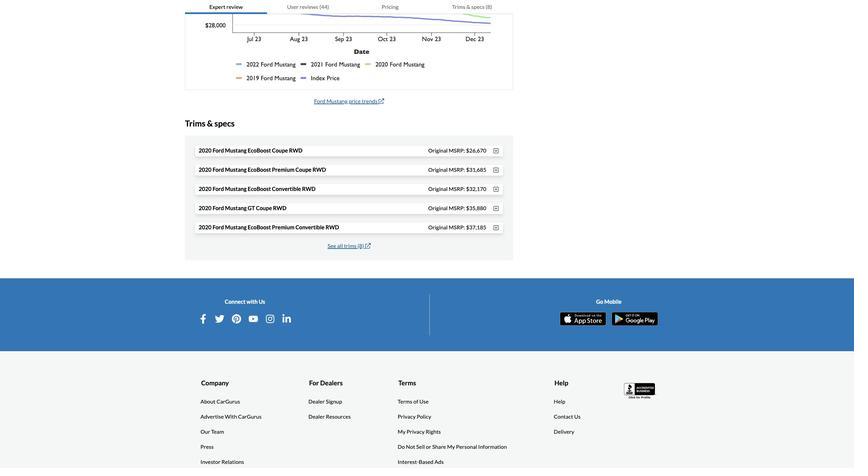 Task type: vqa. For each thing, say whether or not it's contained in the screenshot.
GREAT associated with $20,235
no



Task type: describe. For each thing, give the bounding box(es) containing it.
for
[[309, 380, 319, 388]]

privacy policy link
[[398, 413, 431, 421]]

mustang for 2020 ford mustang ecoboost convertible rwd
[[225, 186, 247, 192]]

resources
[[326, 414, 351, 420]]

ecoboost for 2020 ford mustang ecoboost premium coupe rwd
[[248, 166, 271, 173]]

terms of use link
[[398, 398, 429, 406]]

policy
[[417, 414, 431, 420]]

rwd for 2020 ford mustang ecoboost convertible rwd
[[302, 186, 316, 192]]

2020 for 2020 ford mustang gt coupe rwd
[[199, 205, 212, 211]]

ads
[[435, 459, 444, 466]]

msrp: for $26,670
[[449, 147, 465, 154]]

2020 ford mustang ecoboost convertible rwd
[[199, 186, 316, 192]]

0 vertical spatial us
[[259, 299, 265, 305]]

ecoboost for 2020 ford mustang ecoboost premium convertible rwd
[[248, 224, 271, 231]]

ford for 2020 ford mustang gt coupe rwd
[[213, 205, 224, 211]]

expert
[[209, 3, 226, 10]]

(8) for see all trims (8)
[[358, 243, 364, 249]]

connect
[[225, 299, 246, 305]]

ford mustang price trends
[[314, 98, 378, 104]]

connect with us
[[225, 299, 265, 305]]

original for original msrp: $26,670
[[428, 147, 448, 154]]

delivery
[[554, 429, 575, 436]]

do not sell or share my personal information
[[398, 444, 507, 451]]

investor
[[201, 459, 221, 466]]

ecoboost for 2020 ford mustang ecoboost convertible rwd
[[248, 186, 271, 192]]

1 vertical spatial us
[[574, 414, 581, 420]]

about cargurus
[[201, 399, 240, 405]]

ford for 2020 ford mustang ecoboost coupe rwd
[[213, 147, 224, 154]]

msrp: for $37,185
[[449, 224, 465, 231]]

privacy policy
[[398, 414, 431, 420]]

contact us
[[554, 414, 581, 420]]

investor relations
[[201, 459, 244, 466]]

mustang for 2020 ford mustang gt coupe rwd
[[225, 205, 247, 211]]

expert review
[[209, 3, 243, 10]]

external link image for see all trims (8)
[[365, 243, 371, 249]]

2020 ford mustang ecoboost premium coupe rwd
[[199, 166, 326, 173]]

trims for trims & specs (8)
[[452, 3, 466, 10]]

interest-based ads link
[[398, 459, 444, 467]]

see
[[328, 243, 336, 249]]

dealers
[[320, 380, 343, 388]]

plus square image for $37,185
[[493, 225, 500, 231]]

ecoboost for 2020 ford mustang ecoboost coupe rwd
[[248, 147, 271, 154]]

pricing tab
[[349, 0, 431, 14]]

facebook image
[[198, 314, 208, 324]]

ford for 2020 ford mustang ecoboost premium convertible rwd
[[213, 224, 224, 231]]

original for original msrp: $31,685
[[428, 167, 448, 173]]

specs for trims & specs
[[215, 119, 235, 129]]

trims
[[344, 243, 357, 249]]

mustang left the price
[[327, 98, 348, 104]]

2020 for 2020 ford mustang ecoboost convertible rwd
[[199, 186, 212, 192]]

twitter image
[[215, 314, 225, 324]]

coupe for 2020 ford mustang gt coupe rwd
[[256, 205, 272, 211]]

company
[[201, 380, 229, 388]]

ford mustang price trends link
[[314, 98, 384, 104]]

user reviews (44)
[[287, 3, 329, 10]]

contact us link
[[554, 413, 581, 421]]

1 vertical spatial convertible
[[296, 224, 325, 231]]

trims & specs
[[185, 119, 235, 129]]

specs for trims & specs (8)
[[472, 3, 485, 10]]

trims & specs (8)
[[452, 3, 492, 10]]

see all trims (8) link
[[328, 243, 371, 249]]

$31,685
[[466, 167, 487, 173]]

gt
[[248, 205, 255, 211]]

0 vertical spatial my
[[398, 429, 406, 436]]

msrp: for $35,880
[[449, 205, 465, 212]]

pinterest image
[[232, 314, 241, 324]]

investor relations link
[[201, 459, 244, 467]]

with
[[225, 414, 237, 420]]

external link image for ford mustang price trends
[[379, 98, 384, 104]]

dealer for dealer resources
[[309, 414, 325, 420]]

our team
[[201, 429, 224, 436]]

user reviews (44) tab
[[267, 0, 349, 14]]

mustang for 2020 ford mustang ecoboost coupe rwd
[[225, 147, 247, 154]]

information
[[478, 444, 507, 451]]

original msrp: $32,170
[[428, 186, 487, 192]]

contact
[[554, 414, 573, 420]]

review
[[227, 3, 243, 10]]

& for trims & specs
[[207, 119, 213, 129]]

dealer for dealer signup
[[309, 399, 325, 405]]

team
[[211, 429, 224, 436]]

based
[[419, 459, 434, 466]]

interest-based ads
[[398, 459, 444, 466]]

download on the app store image
[[560, 312, 606, 326]]

mustang for 2020 ford mustang ecoboost premium convertible rwd
[[225, 224, 247, 231]]

rwd for 2020 ford mustang ecoboost coupe rwd
[[289, 147, 303, 154]]

1 vertical spatial coupe
[[296, 166, 312, 173]]

instagram image
[[265, 314, 275, 324]]

$37,185
[[466, 224, 487, 231]]

about
[[201, 399, 216, 405]]

1 vertical spatial my
[[447, 444, 455, 451]]

press link
[[201, 443, 214, 452]]

premium for convertible
[[272, 224, 295, 231]]

terms for terms of use
[[398, 399, 413, 405]]

0 vertical spatial cargurus
[[217, 399, 240, 405]]

ford for 2020 ford mustang ecoboost convertible rwd
[[213, 186, 224, 192]]

relations
[[222, 459, 244, 466]]

linkedin image
[[282, 314, 292, 324]]

advertise with cargurus
[[201, 414, 262, 420]]

do
[[398, 444, 405, 451]]

my privacy rights
[[398, 429, 441, 436]]

tab list containing expert review
[[185, 0, 513, 14]]

original msrp: $35,880
[[428, 205, 487, 212]]

plus square image for $32,170
[[493, 187, 500, 192]]



Task type: locate. For each thing, give the bounding box(es) containing it.
2020 ford mustang gt coupe rwd
[[199, 205, 287, 211]]

our team link
[[201, 428, 224, 437]]

or
[[426, 444, 431, 451]]

1 msrp: from the top
[[449, 147, 465, 154]]

0 vertical spatial (8)
[[486, 3, 492, 10]]

dealer signup link
[[309, 398, 342, 406]]

privacy down privacy policy link on the bottom
[[407, 429, 425, 436]]

(44)
[[320, 3, 329, 10]]

ecoboost up 2020 ford mustang ecoboost convertible rwd
[[248, 166, 271, 173]]

pricing
[[382, 3, 399, 10]]

0 horizontal spatial (8)
[[358, 243, 364, 249]]

privacy down terms of use link
[[398, 414, 416, 420]]

0 vertical spatial external link image
[[379, 98, 384, 104]]

advertise with cargurus link
[[201, 413, 262, 421]]

coupe for 2020 ford mustang ecoboost coupe rwd
[[272, 147, 288, 154]]

do not sell or share my personal information link
[[398, 443, 507, 452]]

terms for terms
[[399, 380, 416, 388]]

tab list
[[185, 0, 513, 14]]

0 vertical spatial privacy
[[398, 414, 416, 420]]

0 horizontal spatial &
[[207, 119, 213, 129]]

use
[[420, 399, 429, 405]]

4 ecoboost from the top
[[248, 224, 271, 231]]

interest-
[[398, 459, 419, 466]]

specs inside tab
[[472, 3, 485, 10]]

0 vertical spatial dealer
[[309, 399, 325, 405]]

0 horizontal spatial us
[[259, 299, 265, 305]]

mobile
[[605, 299, 622, 305]]

dealer resources
[[309, 414, 351, 420]]

1 horizontal spatial us
[[574, 414, 581, 420]]

youtube image
[[249, 314, 258, 324]]

msrp: up original msrp: $32,170
[[449, 167, 465, 173]]

personal
[[456, 444, 477, 451]]

2 premium from the top
[[272, 224, 295, 231]]

1 plus square image from the top
[[493, 148, 500, 154]]

ecoboost
[[248, 147, 271, 154], [248, 166, 271, 173], [248, 186, 271, 192], [248, 224, 271, 231]]

mustang down 2020 ford mustang ecoboost coupe rwd
[[225, 166, 247, 173]]

msrp: for $32,170
[[449, 186, 465, 192]]

trims & specs (8) tab
[[431, 0, 513, 14]]

premium
[[272, 166, 295, 173], [272, 224, 295, 231]]

ecoboost down gt
[[248, 224, 271, 231]]

& for trims & specs (8)
[[467, 3, 471, 10]]

(8) inside tab
[[486, 3, 492, 10]]

mustang
[[327, 98, 348, 104], [225, 147, 247, 154], [225, 166, 247, 173], [225, 186, 247, 192], [225, 205, 247, 211], [225, 224, 247, 231]]

2 ecoboost from the top
[[248, 166, 271, 173]]

us
[[259, 299, 265, 305], [574, 414, 581, 420]]

premium for coupe
[[272, 166, 295, 173]]

3 plus square image from the top
[[493, 187, 500, 192]]

1 vertical spatial help
[[554, 399, 566, 405]]

plus square image
[[493, 148, 500, 154], [493, 167, 500, 173], [493, 187, 500, 192], [493, 206, 500, 211], [493, 225, 500, 231]]

my right share at the right bottom of page
[[447, 444, 455, 451]]

1 original from the top
[[428, 147, 448, 154]]

about cargurus link
[[201, 398, 240, 406]]

4 plus square image from the top
[[493, 206, 500, 211]]

0 vertical spatial premium
[[272, 166, 295, 173]]

original up original msrp: $37,185
[[428, 205, 448, 212]]

mustang for 2020 ford mustang ecoboost premium coupe rwd
[[225, 166, 247, 173]]

all
[[337, 243, 343, 249]]

mustang left gt
[[225, 205, 247, 211]]

expert review tab
[[185, 0, 267, 14]]

$32,170
[[466, 186, 487, 192]]

5 plus square image from the top
[[493, 225, 500, 231]]

external link image inside see all trims (8) link
[[365, 243, 371, 249]]

us right contact
[[574, 414, 581, 420]]

original for original msrp: $35,880
[[428, 205, 448, 212]]

2020
[[199, 147, 212, 154], [199, 166, 212, 173], [199, 186, 212, 192], [199, 205, 212, 211], [199, 224, 212, 231]]

1 premium from the top
[[272, 166, 295, 173]]

3 original from the top
[[428, 186, 448, 192]]

0 horizontal spatial trims
[[185, 119, 206, 129]]

1 vertical spatial (8)
[[358, 243, 364, 249]]

0 vertical spatial &
[[467, 3, 471, 10]]

user
[[287, 3, 299, 10]]

msrp: up original msrp: $31,685
[[449, 147, 465, 154]]

specs
[[472, 3, 485, 10], [215, 119, 235, 129]]

ecoboost up 2020 ford mustang ecoboost premium coupe rwd
[[248, 147, 271, 154]]

2 plus square image from the top
[[493, 167, 500, 173]]

help up help link
[[555, 380, 569, 388]]

help up contact
[[554, 399, 566, 405]]

for dealers
[[309, 380, 343, 388]]

plus square image for $35,880
[[493, 206, 500, 211]]

cargurus
[[217, 399, 240, 405], [238, 414, 262, 420]]

3 2020 from the top
[[199, 186, 212, 192]]

rwd for 2020 ford mustang gt coupe rwd
[[273, 205, 287, 211]]

msrp: for $31,685
[[449, 167, 465, 173]]

$26,670
[[466, 147, 487, 154]]

5 original from the top
[[428, 224, 448, 231]]

original up original msrp: $31,685
[[428, 147, 448, 154]]

terms inside terms of use link
[[398, 399, 413, 405]]

dealer signup
[[309, 399, 342, 405]]

with
[[247, 299, 258, 305]]

ford for 2020 ford mustang ecoboost premium coupe rwd
[[213, 166, 224, 173]]

0 horizontal spatial specs
[[215, 119, 235, 129]]

1 horizontal spatial (8)
[[486, 3, 492, 10]]

4 original from the top
[[428, 205, 448, 212]]

msrp: up "original msrp: $35,880" in the top right of the page
[[449, 186, 465, 192]]

1 vertical spatial cargurus
[[238, 414, 262, 420]]

cargurus up the with
[[217, 399, 240, 405]]

original msrp: $31,685
[[428, 167, 487, 173]]

plus square image for $26,670
[[493, 148, 500, 154]]

2020 for 2020 ford mustang ecoboost premium coupe rwd
[[199, 166, 212, 173]]

dealer left signup
[[309, 399, 325, 405]]

1 horizontal spatial external link image
[[379, 98, 384, 104]]

help
[[555, 380, 569, 388], [554, 399, 566, 405]]

trends
[[362, 98, 378, 104]]

(8) for trims & specs (8)
[[486, 3, 492, 10]]

0 vertical spatial convertible
[[272, 186, 301, 192]]

0 horizontal spatial my
[[398, 429, 406, 436]]

msrp: down "original msrp: $35,880" in the top right of the page
[[449, 224, 465, 231]]

ford
[[314, 98, 326, 104], [213, 147, 224, 154], [213, 166, 224, 173], [213, 186, 224, 192], [213, 205, 224, 211], [213, 224, 224, 231]]

external link image right trims
[[365, 243, 371, 249]]

3 msrp: from the top
[[449, 186, 465, 192]]

2020 for 2020 ford mustang ecoboost premium convertible rwd
[[199, 224, 212, 231]]

1 vertical spatial &
[[207, 119, 213, 129]]

sell
[[416, 444, 425, 451]]

dealer resources link
[[309, 413, 351, 421]]

trims inside trims & specs (8) tab
[[452, 3, 466, 10]]

2020 for 2020 ford mustang ecoboost coupe rwd
[[199, 147, 212, 154]]

0 vertical spatial terms
[[399, 380, 416, 388]]

my up do
[[398, 429, 406, 436]]

our
[[201, 429, 210, 436]]

terms up terms of use at bottom
[[399, 380, 416, 388]]

my privacy rights link
[[398, 428, 441, 437]]

external link image inside ford mustang price trends 'link'
[[379, 98, 384, 104]]

go mobile
[[597, 299, 622, 305]]

press
[[201, 444, 214, 451]]

4 2020 from the top
[[199, 205, 212, 211]]

plus square image for $31,685
[[493, 167, 500, 173]]

advertise
[[201, 414, 224, 420]]

plus square image right $26,670
[[493, 148, 500, 154]]

0 vertical spatial coupe
[[272, 147, 288, 154]]

original for original msrp: $37,185
[[428, 224, 448, 231]]

& inside tab
[[467, 3, 471, 10]]

$35,880
[[466, 205, 487, 212]]

4 msrp: from the top
[[449, 205, 465, 212]]

1 vertical spatial dealer
[[309, 414, 325, 420]]

ecoboost down 2020 ford mustang ecoboost premium coupe rwd
[[248, 186, 271, 192]]

plus square image right $32,170
[[493, 187, 500, 192]]

1 horizontal spatial my
[[447, 444, 455, 451]]

original down "original msrp: $26,670"
[[428, 167, 448, 173]]

1 vertical spatial trims
[[185, 119, 206, 129]]

1 vertical spatial privacy
[[407, 429, 425, 436]]

mustang up 2020 ford mustang gt coupe rwd
[[225, 186, 247, 192]]

delivery link
[[554, 428, 575, 437]]

3 ecoboost from the top
[[248, 186, 271, 192]]

0 horizontal spatial external link image
[[365, 243, 371, 249]]

msrp: down original msrp: $32,170
[[449, 205, 465, 212]]

2 original from the top
[[428, 167, 448, 173]]

go
[[597, 299, 604, 305]]

1 vertical spatial specs
[[215, 119, 235, 129]]

1 ecoboost from the top
[[248, 147, 271, 154]]

not
[[406, 444, 415, 451]]

see all trims (8)
[[328, 243, 364, 249]]

terms of use
[[398, 399, 429, 405]]

2 vertical spatial coupe
[[256, 205, 272, 211]]

0 vertical spatial specs
[[472, 3, 485, 10]]

dealer
[[309, 399, 325, 405], [309, 414, 325, 420]]

original up "original msrp: $35,880" in the top right of the page
[[428, 186, 448, 192]]

1 horizontal spatial trims
[[452, 3, 466, 10]]

coupe
[[272, 147, 288, 154], [296, 166, 312, 173], [256, 205, 272, 211]]

2020 ford mustang ecoboost premium convertible rwd
[[199, 224, 339, 231]]

1 2020 from the top
[[199, 147, 212, 154]]

original msrp: $26,670
[[428, 147, 487, 154]]

reviews
[[300, 3, 318, 10]]

trims
[[452, 3, 466, 10], [185, 119, 206, 129]]

share
[[432, 444, 446, 451]]

mustang down 2020 ford mustang gt coupe rwd
[[225, 224, 247, 231]]

price
[[349, 98, 361, 104]]

1 horizontal spatial &
[[467, 3, 471, 10]]

external link image
[[379, 98, 384, 104], [365, 243, 371, 249]]

click for the bbb business review of this auto listing service in cambridge ma image
[[624, 383, 657, 400]]

0 vertical spatial help
[[555, 380, 569, 388]]

0 vertical spatial trims
[[452, 3, 466, 10]]

rights
[[426, 429, 441, 436]]

plus square image right $35,880
[[493, 206, 500, 211]]

of
[[414, 399, 419, 405]]

1 dealer from the top
[[309, 399, 325, 405]]

get it on google play image
[[612, 312, 658, 326]]

1 vertical spatial premium
[[272, 224, 295, 231]]

2 dealer from the top
[[309, 414, 325, 420]]

1 horizontal spatial specs
[[472, 3, 485, 10]]

5 msrp: from the top
[[449, 224, 465, 231]]

2 2020 from the top
[[199, 166, 212, 173]]

terms left of
[[398, 399, 413, 405]]

dealer down dealer signup link
[[309, 414, 325, 420]]

5 2020 from the top
[[199, 224, 212, 231]]

2020 ford mustang ecoboost coupe rwd
[[199, 147, 303, 154]]

original msrp: $37,185
[[428, 224, 487, 231]]

original for original msrp: $32,170
[[428, 186, 448, 192]]

help link
[[554, 398, 566, 406]]

trims for trims & specs
[[185, 119, 206, 129]]

plus square image right $37,185
[[493, 225, 500, 231]]

original down "original msrp: $35,880" in the top right of the page
[[428, 224, 448, 231]]

msrp:
[[449, 147, 465, 154], [449, 167, 465, 173], [449, 186, 465, 192], [449, 205, 465, 212], [449, 224, 465, 231]]

convertible
[[272, 186, 301, 192], [296, 224, 325, 231]]

cargurus right the with
[[238, 414, 262, 420]]

signup
[[326, 399, 342, 405]]

mustang up 2020 ford mustang ecoboost premium coupe rwd
[[225, 147, 247, 154]]

2 msrp: from the top
[[449, 167, 465, 173]]

us right the 'with'
[[259, 299, 265, 305]]

external link image right trends
[[379, 98, 384, 104]]

privacy
[[398, 414, 416, 420], [407, 429, 425, 436]]

plus square image right $31,685
[[493, 167, 500, 173]]

1 vertical spatial external link image
[[365, 243, 371, 249]]

(8)
[[486, 3, 492, 10], [358, 243, 364, 249]]

1 vertical spatial terms
[[398, 399, 413, 405]]



